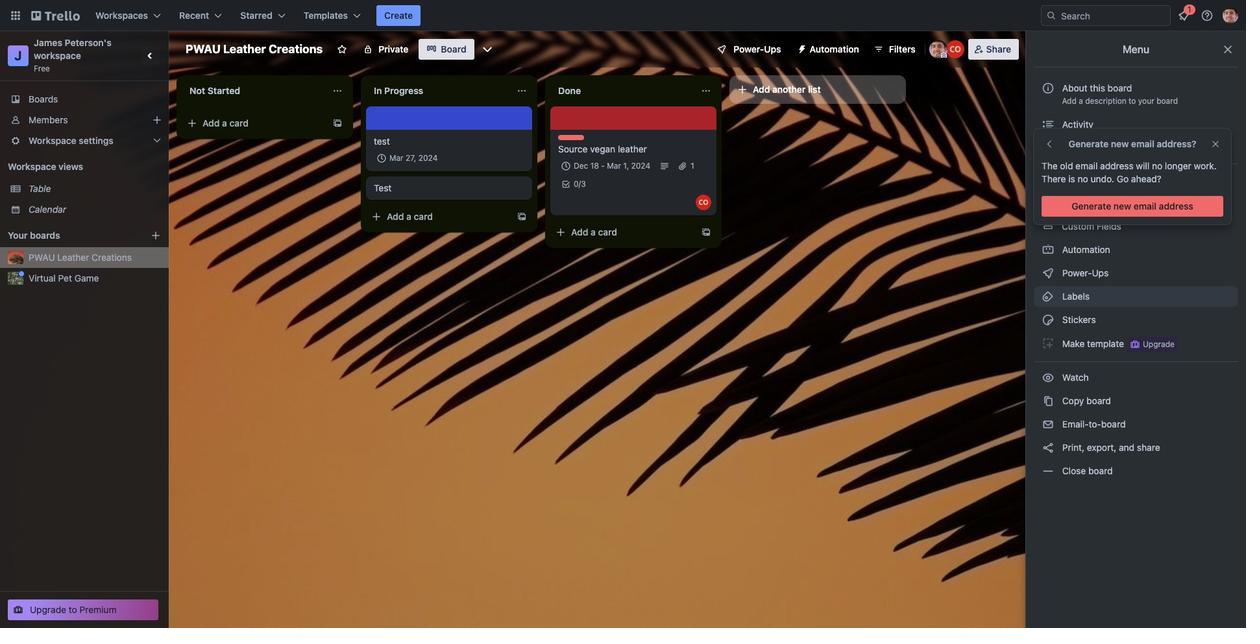 Task type: describe. For each thing, give the bounding box(es) containing it.
open information menu image
[[1201, 9, 1214, 22]]

template
[[1087, 338, 1124, 349]]

ups inside button
[[764, 43, 781, 55]]

creations inside text box
[[269, 42, 323, 56]]

table
[[29, 183, 51, 194]]

workspace settings
[[29, 135, 113, 146]]

add another list
[[753, 84, 821, 95]]

27,
[[406, 153, 416, 163]]

dec 18 - mar 1, 2024
[[574, 161, 650, 171]]

Done text field
[[550, 80, 693, 101]]

-
[[601, 161, 605, 171]]

filters
[[889, 43, 916, 55]]

sm image for watch
[[1042, 371, 1055, 384]]

watch
[[1060, 372, 1091, 383]]

make
[[1062, 338, 1085, 349]]

power- inside 'link'
[[1062, 267, 1092, 278]]

board
[[441, 43, 466, 55]]

menu
[[1123, 43, 1150, 55]]

share button
[[968, 39, 1019, 60]]

mar inside checkbox
[[389, 153, 403, 163]]

background
[[1097, 197, 1147, 208]]

pwau leather creations link
[[29, 251, 161, 264]]

primary element
[[0, 0, 1246, 31]]

pet
[[58, 273, 72, 284]]

share
[[986, 43, 1011, 55]]

board link
[[419, 39, 474, 60]]

upgrade for upgrade to premium
[[30, 604, 66, 615]]

undo.
[[1091, 173, 1114, 184]]

test link
[[374, 135, 524, 148]]

custom fields button
[[1034, 216, 1238, 237]]

progress
[[384, 85, 423, 96]]

/
[[579, 179, 581, 189]]

a for add a card button to the left
[[222, 117, 227, 129]]

close board link
[[1034, 461, 1238, 482]]

archived items
[[1060, 142, 1125, 153]]

recent button
[[171, 5, 230, 26]]

activity link
[[1034, 114, 1238, 135]]

workspace views
[[8, 161, 83, 172]]

create
[[384, 10, 413, 21]]

0 horizontal spatial add a card
[[202, 117, 249, 129]]

free
[[34, 64, 50, 73]]

power- inside button
[[734, 43, 764, 55]]

create from template… image for add a card button to the left
[[332, 118, 343, 129]]

power-ups inside 'link'
[[1060, 267, 1111, 278]]

virtual
[[29, 273, 56, 284]]

the
[[1042, 160, 1058, 171]]

another
[[772, 84, 806, 95]]

sm image for stickers
[[1042, 313, 1055, 326]]

email-
[[1062, 419, 1089, 430]]

james peterson (jamespeterson93) image
[[929, 40, 947, 58]]

change background
[[1060, 197, 1147, 208]]

starred
[[240, 10, 272, 21]]

0 horizontal spatial add a card button
[[182, 113, 327, 134]]

virtual pet game link
[[29, 272, 161, 285]]

a for done's add a card button
[[591, 227, 596, 238]]

work.
[[1194, 160, 1217, 171]]

0
[[574, 179, 579, 189]]

email-to-board
[[1060, 419, 1126, 430]]

board inside close board link
[[1088, 465, 1113, 476]]

address
[[1100, 160, 1134, 171]]

your boards with 2 items element
[[8, 228, 131, 243]]

not
[[190, 85, 205, 96]]

add for add a card button associated with in progress
[[387, 211, 404, 222]]

settings link
[[1034, 169, 1238, 190]]

archived items link
[[1034, 138, 1238, 158]]

add a card button for done
[[550, 222, 696, 243]]

james peterson's workspace free
[[34, 37, 114, 73]]

search image
[[1046, 10, 1057, 21]]

boards link
[[0, 89, 169, 110]]

james peterson's workspace link
[[34, 37, 114, 61]]

power-ups link
[[1034, 263, 1238, 284]]

close board
[[1060, 465, 1113, 476]]

sm image for email-to-board
[[1042, 418, 1055, 431]]

create from template… image for done's add a card button
[[701, 227, 711, 238]]

a for add a card button associated with in progress
[[406, 211, 411, 222]]

archived
[[1062, 142, 1099, 153]]

Board name text field
[[179, 39, 329, 60]]

copy board
[[1060, 395, 1111, 406]]

to inside "about this board add a description to your board"
[[1129, 96, 1136, 106]]

automation link
[[1034, 239, 1238, 260]]

sm image for settings
[[1042, 173, 1055, 186]]

make template
[[1060, 338, 1124, 349]]

back to home image
[[31, 5, 80, 26]]

there
[[1042, 173, 1066, 184]]

sm image inside 'automation' button
[[792, 39, 810, 57]]

sm image for archived items
[[1042, 141, 1055, 154]]

mar inside option
[[607, 161, 621, 171]]

sourcing source vegan leather
[[558, 135, 647, 154]]

workspaces
[[95, 10, 148, 21]]

copy board link
[[1034, 391, 1238, 411]]

sm image for copy board
[[1042, 395, 1055, 408]]

game
[[74, 273, 99, 284]]

settings
[[79, 135, 113, 146]]

list
[[808, 84, 821, 95]]

the old email address will no longer work. there is no undo. go ahead?
[[1042, 160, 1217, 184]]

0 horizontal spatial to
[[69, 604, 77, 615]]

automation inside button
[[810, 43, 859, 55]]

print,
[[1062, 442, 1085, 453]]

2024 inside option
[[631, 161, 650, 171]]

test
[[374, 182, 392, 193]]

stickers
[[1060, 314, 1096, 325]]

add a card for done
[[571, 227, 617, 238]]

email for address?
[[1131, 138, 1154, 149]]

add another list button
[[730, 75, 906, 104]]

1 horizontal spatial christina overa (christinaovera) image
[[946, 40, 964, 58]]

your boards
[[8, 230, 60, 241]]

leather
[[618, 143, 647, 154]]

0 / 3
[[574, 179, 586, 189]]

pwau inside text box
[[186, 42, 221, 56]]

test
[[374, 136, 390, 147]]

source
[[558, 143, 588, 154]]

james
[[34, 37, 62, 48]]

card for in progress
[[414, 211, 433, 222]]

customize views image
[[481, 43, 494, 56]]



Task type: vqa. For each thing, say whether or not it's contained in the screenshot.
the bottom Power-
yes



Task type: locate. For each thing, give the bounding box(es) containing it.
custom
[[1062, 221, 1094, 232]]

peterson's
[[65, 37, 112, 48]]

0 vertical spatial power-
[[734, 43, 764, 55]]

no right will on the top right of page
[[1152, 160, 1163, 171]]

activity
[[1060, 119, 1094, 130]]

go
[[1117, 173, 1129, 184]]

add down not started at left top
[[202, 117, 220, 129]]

workspace for workspace settings
[[29, 135, 76, 146]]

0 horizontal spatial automation
[[810, 43, 859, 55]]

0 vertical spatial to
[[1129, 96, 1136, 106]]

email down activity link
[[1131, 138, 1154, 149]]

creations down templates
[[269, 42, 323, 56]]

board down export,
[[1088, 465, 1113, 476]]

done
[[558, 85, 581, 96]]

pwau leather creations inside text box
[[186, 42, 323, 56]]

add left the another on the right of the page
[[753, 84, 770, 95]]

premium
[[80, 604, 117, 615]]

5 sm image from the top
[[1042, 290, 1055, 303]]

add a card button
[[182, 113, 327, 134], [366, 206, 511, 227], [550, 222, 696, 243]]

0 vertical spatial add a card
[[202, 117, 249, 129]]

automation down custom fields
[[1060, 244, 1110, 255]]

0 horizontal spatial mar
[[389, 153, 403, 163]]

pwau up virtual
[[29, 252, 55, 263]]

board inside the email-to-board link
[[1101, 419, 1126, 430]]

0 horizontal spatial christina overa (christinaovera) image
[[696, 195, 711, 210]]

pwau leather creations down "starred"
[[186, 42, 323, 56]]

power- up labels at the right top of the page
[[1062, 267, 1092, 278]]

1 vertical spatial email
[[1076, 160, 1098, 171]]

0 vertical spatial upgrade
[[1143, 339, 1175, 349]]

workspace up the table
[[8, 161, 56, 172]]

1 horizontal spatial 2024
[[631, 161, 650, 171]]

2 horizontal spatial add a card button
[[550, 222, 696, 243]]

email inside the old email address will no longer work. there is no undo. go ahead?
[[1076, 160, 1098, 171]]

to left your
[[1129, 96, 1136, 106]]

add down test
[[387, 211, 404, 222]]

leather down your boards with 2 items element
[[57, 252, 89, 263]]

1 vertical spatial automation
[[1060, 244, 1110, 255]]

workspace down members
[[29, 135, 76, 146]]

change
[[1062, 197, 1095, 208]]

add a card button down not started "text box"
[[182, 113, 327, 134]]

0 horizontal spatial pwau
[[29, 252, 55, 263]]

change background link
[[1034, 193, 1238, 214]]

table link
[[29, 182, 161, 195]]

create from template… image
[[332, 118, 343, 129], [701, 227, 711, 238]]

add a card down test
[[387, 211, 433, 222]]

1 vertical spatial pwau leather creations
[[29, 252, 132, 263]]

sm image up the another on the right of the page
[[792, 39, 810, 57]]

sm image inside stickers link
[[1042, 313, 1055, 326]]

views
[[58, 161, 83, 172]]

sm image inside settings link
[[1042, 173, 1055, 186]]

close
[[1062, 465, 1086, 476]]

Dec 18 - Mar 1, 2024 checkbox
[[558, 158, 654, 174]]

generate
[[1069, 138, 1109, 149]]

2 sm image from the top
[[1042, 173, 1055, 186]]

private button
[[355, 39, 416, 60]]

add a card for in progress
[[387, 211, 433, 222]]

0 vertical spatial pwau leather creations
[[186, 42, 323, 56]]

to left "premium"
[[69, 604, 77, 615]]

workspace settings button
[[0, 130, 169, 151]]

2024
[[418, 153, 438, 163], [631, 161, 650, 171]]

1 horizontal spatial pwau
[[186, 42, 221, 56]]

0 horizontal spatial power-
[[734, 43, 764, 55]]

to-
[[1089, 419, 1101, 430]]

create button
[[376, 5, 421, 26]]

0 vertical spatial workspace
[[29, 135, 76, 146]]

board inside copy board link
[[1087, 395, 1111, 406]]

starred button
[[233, 5, 293, 26]]

leather inside text box
[[223, 42, 266, 56]]

2 vertical spatial card
[[598, 227, 617, 238]]

board up to-
[[1087, 395, 1111, 406]]

board up description
[[1108, 82, 1132, 93]]

2024 inside checkbox
[[418, 153, 438, 163]]

0 vertical spatial card
[[229, 117, 249, 129]]

1 vertical spatial add a card
[[387, 211, 433, 222]]

source vegan leather link
[[558, 143, 709, 156]]

0 vertical spatial email
[[1131, 138, 1154, 149]]

calendar
[[29, 204, 66, 215]]

None submit
[[1042, 196, 1223, 217]]

will
[[1136, 160, 1150, 171]]

board up print, export, and share at the right of the page
[[1101, 419, 1126, 430]]

star or unstar board image
[[337, 44, 347, 55]]

1 vertical spatial power-
[[1062, 267, 1092, 278]]

0 vertical spatial create from template… image
[[332, 118, 343, 129]]

sm image inside "automation" link
[[1042, 243, 1055, 256]]

9 sm image from the top
[[1042, 441, 1055, 454]]

email for address
[[1076, 160, 1098, 171]]

1 vertical spatial to
[[69, 604, 77, 615]]

1 sm image from the top
[[1042, 141, 1055, 154]]

sm image
[[792, 39, 810, 57], [1042, 118, 1055, 131], [1042, 313, 1055, 326], [1042, 418, 1055, 431]]

sm image inside 'print, export, and share' link
[[1042, 441, 1055, 454]]

pwau leather creations
[[186, 42, 323, 56], [29, 252, 132, 263]]

1 vertical spatial create from template… image
[[701, 227, 711, 238]]

print, export, and share link
[[1034, 437, 1238, 458]]

card for done
[[598, 227, 617, 238]]

1 horizontal spatial ups
[[1092, 267, 1109, 278]]

calendar link
[[29, 203, 161, 216]]

1 horizontal spatial pwau leather creations
[[186, 42, 323, 56]]

sm image for close board
[[1042, 465, 1055, 478]]

sm image inside activity link
[[1042, 118, 1055, 131]]

2 horizontal spatial card
[[598, 227, 617, 238]]

1 vertical spatial workspace
[[8, 161, 56, 172]]

7 sm image from the top
[[1042, 371, 1055, 384]]

j link
[[8, 45, 29, 66]]

add down about
[[1062, 96, 1077, 106]]

1 vertical spatial no
[[1078, 173, 1088, 184]]

create from template… image
[[517, 212, 527, 222]]

j
[[14, 48, 22, 63]]

sm image inside power-ups 'link'
[[1042, 267, 1055, 280]]

add for add another list button
[[753, 84, 770, 95]]

private
[[379, 43, 409, 55]]

3 sm image from the top
[[1042, 243, 1055, 256]]

1 horizontal spatial email
[[1131, 138, 1154, 149]]

1 horizontal spatial power-ups
[[1060, 267, 1111, 278]]

1 horizontal spatial mar
[[607, 161, 621, 171]]

automation up add another list button
[[810, 43, 859, 55]]

10 sm image from the top
[[1042, 465, 1055, 478]]

0 horizontal spatial creations
[[92, 252, 132, 263]]

workspace inside dropdown button
[[29, 135, 76, 146]]

sm image for automation
[[1042, 243, 1055, 256]]

email-to-board link
[[1034, 414, 1238, 435]]

sm image inside copy board link
[[1042, 395, 1055, 408]]

upgrade for upgrade
[[1143, 339, 1175, 349]]

1 vertical spatial pwau
[[29, 252, 55, 263]]

ups up 'add another list'
[[764, 43, 781, 55]]

1 horizontal spatial to
[[1129, 96, 1136, 106]]

workspace
[[29, 135, 76, 146], [8, 161, 56, 172]]

1 horizontal spatial creations
[[269, 42, 323, 56]]

sm image for activity
[[1042, 118, 1055, 131]]

leather down "starred"
[[223, 42, 266, 56]]

In Progress text field
[[366, 80, 509, 101]]

sm image for make template
[[1042, 337, 1055, 350]]

sm image
[[1042, 141, 1055, 154], [1042, 173, 1055, 186], [1042, 243, 1055, 256], [1042, 267, 1055, 280], [1042, 290, 1055, 303], [1042, 337, 1055, 350], [1042, 371, 1055, 384], [1042, 395, 1055, 408], [1042, 441, 1055, 454], [1042, 465, 1055, 478]]

0 horizontal spatial create from template… image
[[332, 118, 343, 129]]

0 horizontal spatial 2024
[[418, 153, 438, 163]]

0 horizontal spatial email
[[1076, 160, 1098, 171]]

items
[[1102, 142, 1125, 153]]

0 horizontal spatial pwau leather creations
[[29, 252, 132, 263]]

0 vertical spatial automation
[[810, 43, 859, 55]]

export,
[[1087, 442, 1117, 453]]

sm image for power-ups
[[1042, 267, 1055, 280]]

1 vertical spatial upgrade
[[30, 604, 66, 615]]

0 horizontal spatial upgrade
[[30, 604, 66, 615]]

is
[[1068, 173, 1075, 184]]

mar right -
[[607, 161, 621, 171]]

1 vertical spatial card
[[414, 211, 433, 222]]

recent
[[179, 10, 209, 21]]

labels link
[[1034, 286, 1238, 307]]

settings
[[1060, 174, 1097, 185]]

ups inside 'link'
[[1092, 267, 1109, 278]]

0 vertical spatial creations
[[269, 42, 323, 56]]

2 vertical spatial add a card
[[571, 227, 617, 238]]

power-ups inside button
[[734, 43, 781, 55]]

add down "0 / 3"
[[571, 227, 588, 238]]

add for done's add a card button
[[571, 227, 588, 238]]

workspace
[[34, 50, 81, 61]]

0 vertical spatial leather
[[223, 42, 266, 56]]

0 horizontal spatial leather
[[57, 252, 89, 263]]

address?
[[1157, 138, 1196, 149]]

1 vertical spatial leather
[[57, 252, 89, 263]]

1 horizontal spatial card
[[414, 211, 433, 222]]

boards
[[30, 230, 60, 241]]

in
[[374, 85, 382, 96]]

sm image for labels
[[1042, 290, 1055, 303]]

creations
[[269, 42, 323, 56], [92, 252, 132, 263]]

1 horizontal spatial upgrade
[[1143, 339, 1175, 349]]

4 sm image from the top
[[1042, 267, 1055, 280]]

1 horizontal spatial create from template… image
[[701, 227, 711, 238]]

sm image inside labels link
[[1042, 290, 1055, 303]]

stickers link
[[1034, 310, 1238, 330]]

1 horizontal spatial no
[[1152, 160, 1163, 171]]

board
[[1108, 82, 1132, 93], [1157, 96, 1178, 106], [1087, 395, 1111, 406], [1101, 419, 1126, 430], [1088, 465, 1113, 476]]

workspace for workspace views
[[8, 161, 56, 172]]

share
[[1137, 442, 1160, 453]]

sm image inside archived items link
[[1042, 141, 1055, 154]]

this member is an admin of this board. image
[[941, 53, 947, 58]]

sourcing
[[558, 135, 592, 145]]

2024 right 27,
[[418, 153, 438, 163]]

add board image
[[151, 230, 161, 241]]

templates button
[[296, 5, 369, 26]]

ups down "automation" link
[[1092, 267, 1109, 278]]

members link
[[0, 110, 169, 130]]

workspace navigation collapse icon image
[[141, 47, 160, 65]]

upgrade to premium link
[[8, 600, 158, 620]]

longer
[[1165, 160, 1192, 171]]

1 horizontal spatial power-
[[1062, 267, 1092, 278]]

a
[[1079, 96, 1083, 106], [222, 117, 227, 129], [406, 211, 411, 222], [591, 227, 596, 238]]

power- up 'add another list'
[[734, 43, 764, 55]]

1 horizontal spatial add a card button
[[366, 206, 511, 227]]

sm image left stickers
[[1042, 313, 1055, 326]]

0 horizontal spatial no
[[1078, 173, 1088, 184]]

upgrade inside button
[[1143, 339, 1175, 349]]

sm image left the email- on the bottom right of page
[[1042, 418, 1055, 431]]

8 sm image from the top
[[1042, 395, 1055, 408]]

0 horizontal spatial power-ups
[[734, 43, 781, 55]]

this
[[1090, 82, 1105, 93]]

new
[[1111, 138, 1129, 149]]

creations up virtual pet game link
[[92, 252, 132, 263]]

upgrade to premium
[[30, 604, 117, 615]]

18
[[590, 161, 599, 171]]

power-
[[734, 43, 764, 55], [1062, 267, 1092, 278]]

add for add a card button to the left
[[202, 117, 220, 129]]

sm image for print, export, and share
[[1042, 441, 1055, 454]]

3
[[581, 179, 586, 189]]

1,
[[623, 161, 629, 171]]

1 vertical spatial creations
[[92, 252, 132, 263]]

generate new email address?
[[1069, 138, 1196, 149]]

Mar 27, 2024 checkbox
[[374, 151, 442, 166]]

mar left 27,
[[389, 153, 403, 163]]

pwau down the recent dropdown button
[[186, 42, 221, 56]]

board right your
[[1157, 96, 1178, 106]]

sm image inside watch link
[[1042, 371, 1055, 384]]

add inside "about this board add a description to your board"
[[1062, 96, 1077, 106]]

1 vertical spatial power-ups
[[1060, 267, 1111, 278]]

sm image inside the email-to-board link
[[1042, 418, 1055, 431]]

a inside "about this board add a description to your board"
[[1079, 96, 1083, 106]]

sm image left the activity
[[1042, 118, 1055, 131]]

pwau
[[186, 42, 221, 56], [29, 252, 55, 263]]

add
[[753, 84, 770, 95], [1062, 96, 1077, 106], [202, 117, 220, 129], [387, 211, 404, 222], [571, 227, 588, 238]]

0 vertical spatial pwau
[[186, 42, 221, 56]]

upgrade left "premium"
[[30, 604, 66, 615]]

power-ups up labels at the right top of the page
[[1060, 267, 1111, 278]]

add a card down started
[[202, 117, 249, 129]]

ups
[[764, 43, 781, 55], [1092, 267, 1109, 278]]

about this board add a description to your board
[[1062, 82, 1178, 106]]

0 horizontal spatial ups
[[764, 43, 781, 55]]

automation button
[[792, 39, 867, 60]]

custom fields
[[1062, 221, 1121, 232]]

virtual pet game
[[29, 273, 99, 284]]

no right 'is'
[[1078, 173, 1088, 184]]

Not Started text field
[[182, 80, 325, 101]]

add a card button down test link
[[366, 206, 511, 227]]

vegan
[[590, 143, 615, 154]]

0 vertical spatial no
[[1152, 160, 1163, 171]]

james peterson (jamespeterson93) image
[[1223, 8, 1238, 23]]

sm image inside close board link
[[1042, 465, 1055, 478]]

color: bold red, title: "sourcing" element
[[558, 135, 592, 145]]

1 horizontal spatial leather
[[223, 42, 266, 56]]

add a card button down 3
[[550, 222, 696, 243]]

1 notification image
[[1176, 8, 1192, 23]]

1 horizontal spatial add a card
[[387, 211, 433, 222]]

1 vertical spatial ups
[[1092, 267, 1109, 278]]

0 vertical spatial power-ups
[[734, 43, 781, 55]]

0 vertical spatial ups
[[764, 43, 781, 55]]

add a card down 3
[[571, 227, 617, 238]]

1 vertical spatial christina overa (christinaovera) image
[[696, 195, 711, 210]]

upgrade down stickers link
[[1143, 339, 1175, 349]]

old
[[1060, 160, 1073, 171]]

boards
[[29, 93, 58, 104]]

add a card button for in progress
[[366, 206, 511, 227]]

your
[[1138, 96, 1154, 106]]

6 sm image from the top
[[1042, 337, 1055, 350]]

0 horizontal spatial card
[[229, 117, 249, 129]]

and
[[1119, 442, 1135, 453]]

email up settings on the top of page
[[1076, 160, 1098, 171]]

2 horizontal spatial add a card
[[571, 227, 617, 238]]

fields
[[1097, 221, 1121, 232]]

2024 right 1,
[[631, 161, 650, 171]]

0 vertical spatial christina overa (christinaovera) image
[[946, 40, 964, 58]]

pwau leather creations up game
[[29, 252, 132, 263]]

christina overa (christinaovera) image
[[946, 40, 964, 58], [696, 195, 711, 210]]

power-ups up 'add another list'
[[734, 43, 781, 55]]

Search field
[[1057, 6, 1170, 25]]

1 horizontal spatial automation
[[1060, 244, 1110, 255]]



